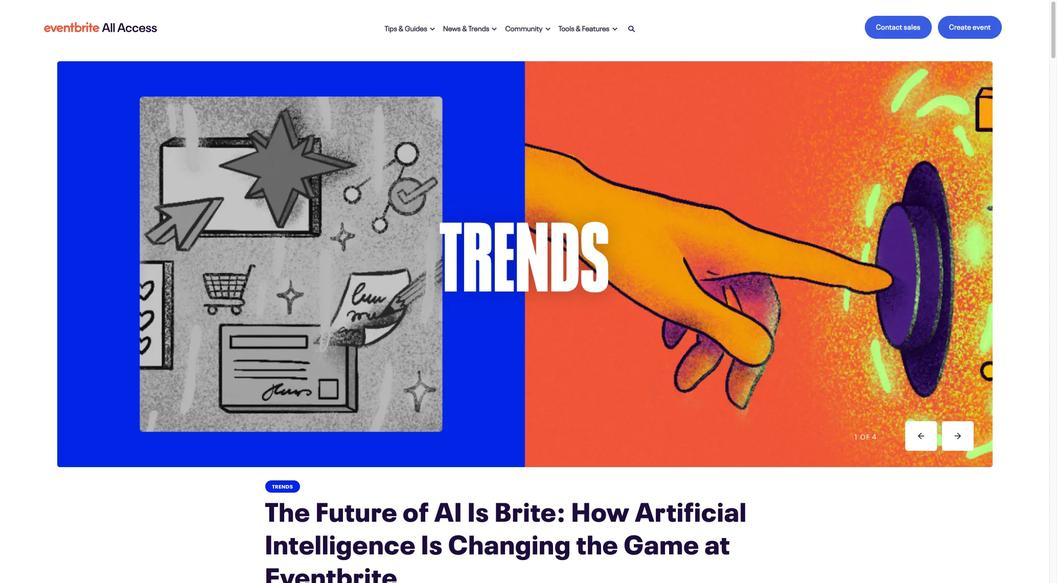 Task type: vqa. For each thing, say whether or not it's contained in the screenshot.
the leftmost &
yes



Task type: describe. For each thing, give the bounding box(es) containing it.
guides
[[405, 22, 427, 32]]

& for tools
[[576, 22, 581, 32]]

game
[[624, 523, 699, 562]]

of
[[860, 432, 870, 442]]

future/now image
[[57, 61, 992, 468]]

& for news
[[462, 22, 467, 32]]

at
[[705, 523, 730, 562]]

create event
[[949, 21, 991, 31]]

features
[[582, 22, 610, 32]]

1 of 4
[[854, 432, 877, 442]]

artificial
[[635, 490, 747, 529]]

brite:
[[495, 490, 566, 529]]

contact sales link
[[865, 16, 932, 39]]

previous button
[[905, 422, 937, 451]]

arrow image for tips & guides
[[430, 27, 435, 31]]

ai
[[434, 490, 462, 529]]

1 horizontal spatial is
[[468, 490, 489, 529]]

of
[[403, 490, 429, 529]]

the
[[265, 490, 310, 529]]

trends for trends
[[440, 173, 610, 316]]

trends link
[[265, 481, 300, 493]]

community
[[505, 22, 543, 32]]

create
[[949, 21, 971, 31]]

changing
[[448, 523, 571, 562]]

next button
[[942, 422, 974, 451]]

eventbrite
[[265, 555, 398, 584]]

arrow image for features
[[612, 27, 617, 31]]

next image
[[954, 433, 961, 440]]

sales
[[904, 21, 921, 31]]



Task type: locate. For each thing, give the bounding box(es) containing it.
2 vertical spatial trends
[[272, 483, 293, 490]]

arrow image left search icon
[[612, 27, 617, 31]]

arrow image right 'guides'
[[430, 27, 435, 31]]

arrow image inside news & trends link
[[492, 27, 497, 31]]

arrow image right news & trends
[[492, 27, 497, 31]]

& right tools
[[576, 22, 581, 32]]

& right tips at top
[[399, 22, 403, 32]]

future
[[316, 490, 398, 529]]

0 horizontal spatial arrow image
[[492, 27, 497, 31]]

news & trends link
[[439, 16, 501, 39]]

& right "news"
[[462, 22, 467, 32]]

contact
[[876, 21, 902, 31]]

1 horizontal spatial arrow image
[[545, 27, 550, 31]]

1 arrow image from the left
[[492, 27, 497, 31]]

1 horizontal spatial arrow image
[[612, 27, 617, 31]]

tools
[[559, 22, 575, 32]]

the
[[576, 523, 618, 562]]

community link
[[501, 16, 555, 39]]

arrow image
[[430, 27, 435, 31], [545, 27, 550, 31]]

2 arrow image from the left
[[545, 27, 550, 31]]

news
[[443, 22, 461, 32]]

0 horizontal spatial arrow image
[[430, 27, 435, 31]]

tools & features link
[[555, 16, 621, 39]]

arrow image for community
[[545, 27, 550, 31]]

intelligence
[[265, 523, 416, 562]]

trends
[[468, 22, 489, 32], [440, 173, 610, 316], [272, 483, 293, 490]]

1 vertical spatial trends
[[440, 173, 610, 316]]

trends the future of ai is brite: how artificial intelligence is changing the game at eventbrite
[[265, 483, 747, 584]]

tips & guides
[[385, 22, 427, 32]]

2 horizontal spatial &
[[576, 22, 581, 32]]

arrow image inside tools & features link
[[612, 27, 617, 31]]

arrow image for trends
[[492, 27, 497, 31]]

trends inside the trends the future of ai is brite: how artificial intelligence is changing the game at eventbrite
[[272, 483, 293, 490]]

tips & guides link
[[381, 16, 439, 39]]

1 arrow image from the left
[[430, 27, 435, 31]]

the future of ai is brite: how artificial intelligence is changing the game at eventbrite link
[[265, 490, 747, 584]]

logo eventbrite image
[[42, 18, 158, 37]]

arrow image inside tips & guides link
[[430, 27, 435, 31]]

create event link
[[938, 16, 1002, 39]]

2 arrow image from the left
[[612, 27, 617, 31]]

0 vertical spatial trends
[[468, 22, 489, 32]]

trends for trends the future of ai is brite: how artificial intelligence is changing the game at eventbrite
[[272, 483, 293, 490]]

1 horizontal spatial &
[[462, 22, 467, 32]]

how
[[571, 490, 630, 529]]

event
[[973, 21, 991, 31]]

tips
[[385, 22, 397, 32]]

news & trends
[[443, 22, 489, 32]]

& for tips
[[399, 22, 403, 32]]

2 & from the left
[[462, 22, 467, 32]]

contact sales
[[876, 21, 921, 31]]

previous image
[[918, 433, 924, 440]]

1
[[854, 432, 859, 442]]

0 horizontal spatial &
[[399, 22, 403, 32]]

tools & features
[[559, 22, 610, 32]]

is
[[468, 490, 489, 529], [421, 523, 443, 562]]

arrow image
[[492, 27, 497, 31], [612, 27, 617, 31]]

arrow image left tools
[[545, 27, 550, 31]]

0 horizontal spatial is
[[421, 523, 443, 562]]

search icon image
[[628, 25, 635, 33]]

&
[[399, 22, 403, 32], [462, 22, 467, 32], [576, 22, 581, 32]]

4
[[872, 432, 877, 442]]

arrow image inside community link
[[545, 27, 550, 31]]

trends inside news & trends link
[[468, 22, 489, 32]]

3 & from the left
[[576, 22, 581, 32]]

1 & from the left
[[399, 22, 403, 32]]



